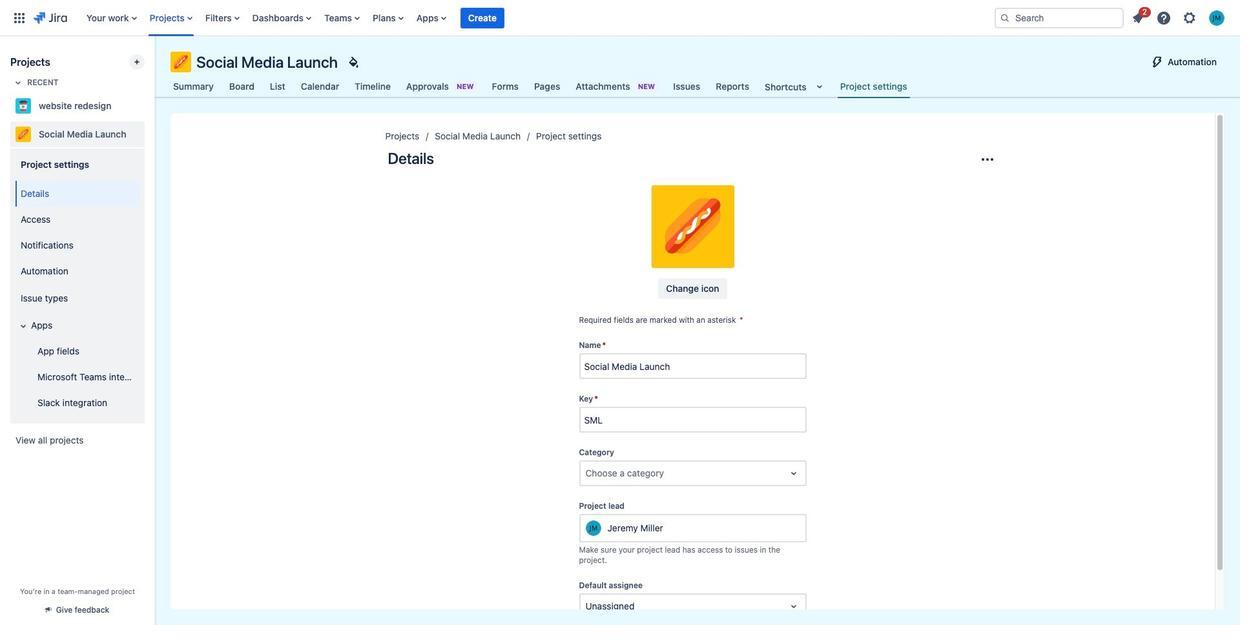 Task type: locate. For each thing, give the bounding box(es) containing it.
automation image
[[1150, 54, 1165, 70]]

banner
[[0, 0, 1240, 36]]

tab list
[[163, 75, 918, 98]]

list item inside list
[[1127, 5, 1151, 28]]

2 group from the top
[[13, 177, 140, 420]]

jira image
[[34, 10, 67, 26], [34, 10, 67, 26]]

list item
[[460, 0, 504, 36], [1127, 5, 1151, 28]]

help image
[[1156, 10, 1172, 26]]

add to starred image
[[141, 98, 156, 114]]

Search field
[[995, 7, 1124, 28]]

search image
[[1000, 13, 1010, 23]]

1 horizontal spatial list
[[1127, 5, 1232, 29]]

None field
[[580, 355, 805, 378], [580, 408, 805, 432], [580, 355, 805, 378], [580, 408, 805, 432]]

group
[[13, 147, 140, 424], [13, 177, 140, 420]]

1 horizontal spatial list item
[[1127, 5, 1151, 28]]

None text field
[[586, 467, 588, 480], [586, 600, 588, 613], [586, 467, 588, 480], [586, 600, 588, 613]]

None search field
[[995, 7, 1124, 28]]

list
[[80, 0, 984, 36], [1127, 5, 1232, 29]]

primary element
[[8, 0, 984, 36]]



Task type: vqa. For each thing, say whether or not it's contained in the screenshot.
1st open image from the bottom
yes



Task type: describe. For each thing, give the bounding box(es) containing it.
notifications image
[[1130, 10, 1146, 26]]

0 horizontal spatial list
[[80, 0, 984, 36]]

sidebar navigation image
[[141, 52, 169, 78]]

set project background image
[[346, 54, 361, 70]]

add to starred image
[[141, 127, 156, 142]]

settings image
[[1182, 10, 1198, 26]]

open image
[[786, 599, 801, 614]]

collapse recent projects image
[[10, 75, 26, 90]]

your profile and settings image
[[1209, 10, 1225, 26]]

project avatar image
[[651, 185, 734, 268]]

appswitcher icon image
[[12, 10, 27, 26]]

0 horizontal spatial list item
[[460, 0, 504, 36]]

open image
[[786, 466, 801, 481]]

create project image
[[132, 57, 142, 67]]

1 group from the top
[[13, 147, 140, 424]]

more image
[[980, 152, 995, 167]]

expand image
[[16, 318, 31, 334]]



